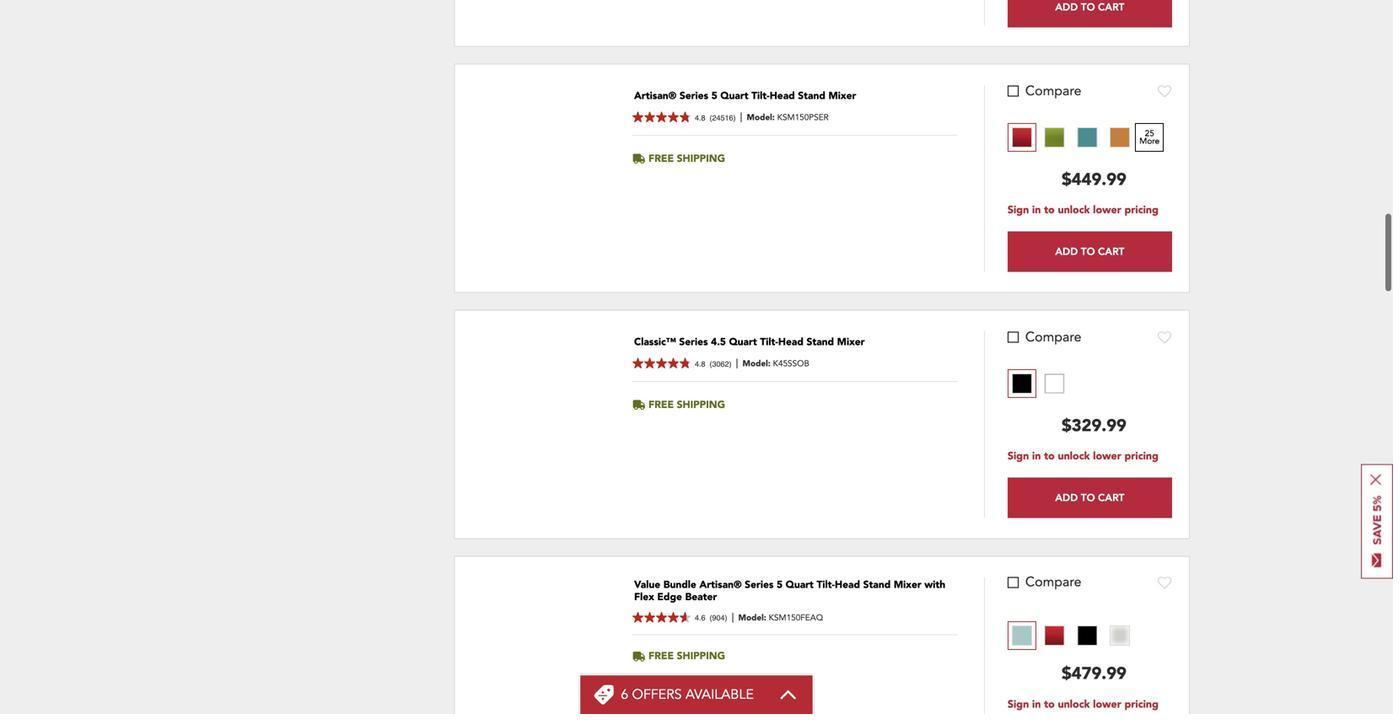 Task type: vqa. For each thing, say whether or not it's contained in the screenshot.
The Tilt- to the bottom
yes



Task type: locate. For each thing, give the bounding box(es) containing it.
compare
[[1026, 82, 1082, 100], [1026, 328, 1082, 347], [1026, 574, 1082, 592]]

3 add to cart button from the top
[[1008, 478, 1173, 518]]

add to cart
[[1056, 0, 1125, 14], [1056, 245, 1125, 258], [1056, 491, 1125, 505]]

series inside value bundle artisan® series 5 quart tilt-head stand mixer with flex edge beater
[[745, 578, 774, 592]]

1 unlock from the top
[[1058, 203, 1091, 217]]

0 vertical spatial model:
[[747, 112, 775, 123]]

25 more link
[[1136, 123, 1165, 152]]

compare for $479.99
[[1026, 574, 1082, 592]]

2 vertical spatial pricing
[[1125, 698, 1159, 712]]

pricing
[[1125, 203, 1159, 217], [1125, 449, 1159, 464], [1125, 698, 1159, 712]]

1 vertical spatial model:
[[743, 358, 771, 370]]

compare up white icon
[[1026, 328, 1082, 347]]

1 vertical spatial to
[[1045, 449, 1055, 464]]

to
[[1081, 0, 1096, 14], [1081, 245, 1096, 258], [1081, 491, 1096, 505]]

4.8 left (24516) on the top
[[695, 113, 706, 122]]

aqua sky image
[[1012, 626, 1033, 646]]

0 horizontal spatial 5
[[712, 89, 718, 103]]

1 pricing from the top
[[1125, 203, 1159, 217]]

unlock for $479.99
[[1058, 698, 1091, 712]]

2 vertical spatial unlock
[[1058, 698, 1091, 712]]

3 to from the top
[[1045, 698, 1055, 712]]

1 vertical spatial quart
[[729, 335, 758, 349]]

shipping
[[677, 152, 726, 166], [677, 398, 726, 412], [677, 650, 726, 664]]

0 vertical spatial stand
[[798, 89, 826, 103]]

to for $449.99
[[1045, 203, 1055, 217]]

3 to from the top
[[1081, 491, 1096, 505]]

0 vertical spatial add to wish list image
[[1158, 84, 1173, 98]]

free
[[649, 152, 674, 166], [649, 398, 674, 412], [649, 650, 674, 664]]

stand up k45ssob
[[807, 335, 835, 349]]

2 vertical spatial head
[[835, 578, 861, 592]]

(3062)
[[710, 360, 732, 369]]

0 vertical spatial to
[[1045, 203, 1055, 217]]

5 up model: ksm150feaq
[[777, 578, 783, 592]]

0 vertical spatial series
[[680, 89, 709, 103]]

1 vertical spatial 5
[[777, 578, 783, 592]]

3 sign from the top
[[1008, 698, 1030, 712]]

empire red image left matcha icon
[[1012, 127, 1033, 148]]

stand
[[798, 89, 826, 103], [807, 335, 835, 349], [864, 578, 891, 592]]

1 shipping from the top
[[677, 152, 726, 166]]

1 vertical spatial compare
[[1026, 328, 1082, 347]]

matcha image
[[1045, 127, 1065, 148]]

2 add to cart button from the top
[[1008, 232, 1173, 272]]

1 to from the top
[[1045, 203, 1055, 217]]

1 vertical spatial head
[[779, 335, 804, 349]]

1 compare from the top
[[1026, 82, 1082, 100]]

cart
[[1099, 0, 1125, 14], [1099, 245, 1125, 258], [1099, 491, 1125, 505]]

sign in to unlock lower pricing down $479.99
[[1008, 698, 1159, 712]]

1 add to wish list image from the top
[[1158, 84, 1173, 98]]

value bundle artisan® series 5 quart tilt-head stand mixer with flex edge beater image
[[472, 620, 615, 715]]

model: down classic™ series 4.5 quart tilt-head stand mixer link
[[743, 358, 771, 370]]

2 add from the top
[[1056, 245, 1079, 258]]

series
[[680, 89, 709, 103], [680, 335, 708, 349], [745, 578, 774, 592]]

pricing down "$449.99"
[[1125, 203, 1159, 217]]

2 compare from the top
[[1026, 328, 1082, 347]]

0 horizontal spatial artisan®
[[635, 89, 677, 103]]

flex
[[635, 591, 655, 604]]

2 to from the top
[[1045, 449, 1055, 464]]

2 sign from the top
[[1008, 449, 1030, 464]]

tilt- up ksm150feaq
[[817, 578, 835, 592]]

offers
[[632, 686, 682, 705]]

1 vertical spatial unlock
[[1058, 449, 1091, 464]]

1 horizontal spatial artisan®
[[700, 578, 742, 592]]

add to cart for $329.99
[[1056, 491, 1125, 505]]

1 vertical spatial sign
[[1008, 449, 1030, 464]]

4.8 for $329.99
[[695, 360, 706, 369]]

shipping down 4.8 (3062) at bottom
[[677, 398, 726, 412]]

series up the 4.8 (24516)
[[680, 89, 709, 103]]

quart for $449.99
[[721, 89, 749, 103]]

add to wish list image
[[1158, 84, 1173, 98], [1158, 331, 1173, 344]]

value bundle artisan® series 5 quart tilt-head stand mixer with flex edge beater
[[635, 578, 946, 604]]

model:
[[747, 112, 775, 123], [743, 358, 771, 370], [739, 612, 767, 624]]

4.8 left (3062)
[[695, 360, 706, 369]]

1 vertical spatial tilt-
[[761, 335, 779, 349]]

3 in from the top
[[1033, 698, 1042, 712]]

1 vertical spatial stand
[[807, 335, 835, 349]]

shipping for $449.99
[[677, 152, 726, 166]]

5 up the 4.8 (24516)
[[712, 89, 718, 103]]

2 free shipping from the top
[[649, 398, 726, 412]]

shipping for $479.99
[[677, 650, 726, 664]]

pricing down $479.99
[[1125, 698, 1159, 712]]

2 pricing from the top
[[1125, 449, 1159, 464]]

unlock down $479.99
[[1058, 698, 1091, 712]]

lower for $329.99
[[1094, 449, 1122, 464]]

2 vertical spatial sign
[[1008, 698, 1030, 712]]

cart for $329.99
[[1099, 491, 1125, 505]]

2 vertical spatial quart
[[786, 578, 814, 592]]

2 vertical spatial in
[[1033, 698, 1042, 712]]

2 vertical spatial tilt-
[[817, 578, 835, 592]]

(904)
[[710, 614, 728, 623]]

3 cart from the top
[[1099, 491, 1125, 505]]

model: ksm150pser
[[747, 112, 829, 123]]

sign
[[1008, 203, 1030, 217], [1008, 449, 1030, 464], [1008, 698, 1030, 712]]

1 vertical spatial add to wish list image
[[1158, 331, 1173, 344]]

0 vertical spatial compare
[[1026, 82, 1082, 100]]

5
[[712, 89, 718, 103], [777, 578, 783, 592]]

compare up aqua sky image
[[1026, 574, 1082, 592]]

1 free shipping from the top
[[649, 152, 726, 166]]

free shipping down the 4.8 (24516)
[[649, 152, 726, 166]]

add to wish list image for $449.99
[[1158, 84, 1173, 98]]

4.8 (24516)
[[695, 113, 736, 122]]

mixer
[[829, 89, 857, 103], [838, 335, 865, 349], [894, 578, 922, 592]]

1 4.8 from the top
[[695, 113, 706, 122]]

sign in to unlock lower pricing
[[1008, 203, 1159, 217], [1008, 449, 1159, 464], [1008, 698, 1159, 712]]

3 add to cart from the top
[[1056, 491, 1125, 505]]

2 in from the top
[[1033, 449, 1042, 464]]

2 vertical spatial free
[[649, 650, 674, 664]]

2 free from the top
[[649, 398, 674, 412]]

2 vertical spatial add to cart
[[1056, 491, 1125, 505]]

2 unlock from the top
[[1058, 449, 1091, 464]]

2 vertical spatial cart
[[1099, 491, 1125, 505]]

1 vertical spatial to
[[1081, 245, 1096, 258]]

1 horizontal spatial empire red image
[[1045, 626, 1065, 646]]

4.5
[[711, 335, 726, 349]]

2 vertical spatial to
[[1081, 491, 1096, 505]]

sign in to unlock lower pricing for $449.99
[[1008, 203, 1159, 217]]

0 vertical spatial cart
[[1099, 0, 1125, 14]]

model: for $329.99
[[743, 358, 771, 370]]

0 vertical spatial shipping
[[677, 152, 726, 166]]

unlock down "$449.99"
[[1058, 203, 1091, 217]]

close image
[[1371, 475, 1382, 486]]

series for $449.99
[[680, 89, 709, 103]]

1 sign in to unlock lower pricing from the top
[[1008, 203, 1159, 217]]

1 vertical spatial free shipping
[[649, 398, 726, 412]]

3 free shipping from the top
[[649, 650, 726, 664]]

2 vertical spatial shipping
[[677, 650, 726, 664]]

stand left "with" in the bottom of the page
[[864, 578, 891, 592]]

0 vertical spatial quart
[[721, 89, 749, 103]]

tilt- up model: ksm150pser
[[752, 89, 770, 103]]

1 vertical spatial cart
[[1099, 245, 1125, 258]]

2 vertical spatial add to cart button
[[1008, 478, 1173, 518]]

1 free from the top
[[649, 152, 674, 166]]

stand for $329.99
[[807, 335, 835, 349]]

2 vertical spatial sign in to unlock lower pricing
[[1008, 698, 1159, 712]]

pricing down $329.99
[[1125, 449, 1159, 464]]

in for $329.99
[[1033, 449, 1042, 464]]

3 unlock from the top
[[1058, 698, 1091, 712]]

to for $329.99
[[1045, 449, 1055, 464]]

1 vertical spatial free
[[649, 398, 674, 412]]

stand up ksm150pser
[[798, 89, 826, 103]]

0 vertical spatial in
[[1033, 203, 1042, 217]]

2 vertical spatial series
[[745, 578, 774, 592]]

2 vertical spatial stand
[[864, 578, 891, 592]]

3 compare from the top
[[1026, 574, 1082, 592]]

sign in to unlock lower pricing down "$449.99"
[[1008, 203, 1159, 217]]

compare up matcha icon
[[1026, 82, 1082, 100]]

3 lower from the top
[[1094, 698, 1122, 712]]

shipping down 4.6
[[677, 650, 726, 664]]

unlock
[[1058, 203, 1091, 217], [1058, 449, 1091, 464], [1058, 698, 1091, 712]]

2 to from the top
[[1081, 245, 1096, 258]]

2 add to wish list image from the top
[[1158, 331, 1173, 344]]

free shipping up 6 offers available
[[649, 650, 726, 664]]

0 vertical spatial sign in to unlock lower pricing
[[1008, 203, 1159, 217]]

classic™ series 4.5 quart tilt-head stand mixer link
[[635, 335, 865, 349]]

1 vertical spatial add to cart
[[1056, 245, 1125, 258]]

1 vertical spatial mixer
[[838, 335, 865, 349]]

0 vertical spatial 4.8
[[695, 113, 706, 122]]

0 vertical spatial tilt-
[[752, 89, 770, 103]]

quart up (24516) on the top
[[721, 89, 749, 103]]

available
[[686, 686, 754, 705]]

2 vertical spatial compare
[[1026, 574, 1082, 592]]

shipping down the 4.8 (24516)
[[677, 152, 726, 166]]

head for $329.99
[[779, 335, 804, 349]]

beater
[[686, 591, 717, 604]]

quart
[[721, 89, 749, 103], [729, 335, 758, 349], [786, 578, 814, 592]]

tilt-
[[752, 89, 770, 103], [761, 335, 779, 349], [817, 578, 835, 592]]

tilt- up model: k45ssob at the bottom right of the page
[[761, 335, 779, 349]]

2 add to cart from the top
[[1056, 245, 1125, 258]]

ksm150pser
[[778, 112, 829, 123]]

series up model: ksm150feaq
[[745, 578, 774, 592]]

sign in to unlock lower pricing for $329.99
[[1008, 449, 1159, 464]]

3 add from the top
[[1056, 491, 1079, 505]]

empire red image left onyx black icon
[[1045, 626, 1065, 646]]

1 vertical spatial shipping
[[677, 398, 726, 412]]

to
[[1045, 203, 1055, 217], [1045, 449, 1055, 464], [1045, 698, 1055, 712]]

mint julep image
[[1078, 127, 1098, 148]]

0 vertical spatial add to cart button
[[1008, 0, 1173, 27]]

quart right 4.5
[[729, 335, 758, 349]]

2 vertical spatial add
[[1056, 491, 1079, 505]]

0 vertical spatial unlock
[[1058, 203, 1091, 217]]

quart up ksm150feaq
[[786, 578, 814, 592]]

sign in to unlock lower pricing for $479.99
[[1008, 698, 1159, 712]]

0 vertical spatial sign
[[1008, 203, 1030, 217]]

1 vertical spatial sign in to unlock lower pricing
[[1008, 449, 1159, 464]]

stand for $449.99
[[798, 89, 826, 103]]

artisan®
[[635, 89, 677, 103], [700, 578, 742, 592]]

0 vertical spatial add to cart
[[1056, 0, 1125, 14]]

0 vertical spatial head
[[770, 89, 795, 103]]

to for $329.99
[[1081, 491, 1096, 505]]

0 vertical spatial add
[[1056, 0, 1079, 14]]

lower down $329.99
[[1094, 449, 1122, 464]]

k45ssob
[[773, 358, 810, 370]]

free shipping down 4.8 (3062) at bottom
[[649, 398, 726, 412]]

2 vertical spatial mixer
[[894, 578, 922, 592]]

0 vertical spatial free
[[649, 152, 674, 166]]

quart inside value bundle artisan® series 5 quart tilt-head stand mixer with flex edge beater
[[786, 578, 814, 592]]

3 pricing from the top
[[1125, 698, 1159, 712]]

1 vertical spatial in
[[1033, 449, 1042, 464]]

1 vertical spatial add to cart button
[[1008, 232, 1173, 272]]

0 vertical spatial to
[[1081, 0, 1096, 14]]

2 cart from the top
[[1099, 245, 1125, 258]]

2 4.8 from the top
[[695, 360, 706, 369]]

lower
[[1094, 203, 1122, 217], [1094, 449, 1122, 464], [1094, 698, 1122, 712]]

heading
[[621, 686, 754, 705]]

0 vertical spatial free shipping
[[649, 152, 726, 166]]

1 vertical spatial artisan®
[[700, 578, 742, 592]]

in
[[1033, 203, 1042, 217], [1033, 449, 1042, 464], [1033, 698, 1042, 712]]

free for $479.99
[[649, 650, 674, 664]]

series left 4.5
[[680, 335, 708, 349]]

sign for $329.99
[[1008, 449, 1030, 464]]

1 vertical spatial 4.8
[[695, 360, 706, 369]]

head
[[770, 89, 795, 103], [779, 335, 804, 349], [835, 578, 861, 592]]

1 horizontal spatial 5
[[777, 578, 783, 592]]

3 shipping from the top
[[677, 650, 726, 664]]

1 cart from the top
[[1099, 0, 1125, 14]]

artisan® series 5 quart tilt-head stand mixer
[[635, 89, 857, 103]]

tilt- for $449.99
[[752, 89, 770, 103]]

2 lower from the top
[[1094, 449, 1122, 464]]

2 shipping from the top
[[677, 398, 726, 412]]

0 vertical spatial mixer
[[829, 89, 857, 103]]

2 vertical spatial to
[[1045, 698, 1055, 712]]

0 vertical spatial empire red image
[[1012, 127, 1033, 148]]

1 vertical spatial lower
[[1094, 449, 1122, 464]]

sign for $479.99
[[1008, 698, 1030, 712]]

1 vertical spatial add
[[1056, 245, 1079, 258]]

add to cart button for $329.99
[[1008, 478, 1173, 518]]

model: down the artisan® series 5 quart tilt-head stand mixer
[[747, 112, 775, 123]]

free for $449.99
[[649, 152, 674, 166]]

tilt- for $329.99
[[761, 335, 779, 349]]

6 offers available
[[621, 686, 754, 705]]

empire red image
[[1012, 127, 1033, 148], [1045, 626, 1065, 646]]

pricing for $329.99
[[1125, 449, 1159, 464]]

2 sign in to unlock lower pricing from the top
[[1008, 449, 1159, 464]]

mixer for $449.99
[[829, 89, 857, 103]]

lower down "$449.99"
[[1094, 203, 1122, 217]]

0 vertical spatial pricing
[[1125, 203, 1159, 217]]

3 sign in to unlock lower pricing from the top
[[1008, 698, 1159, 712]]

1 vertical spatial pricing
[[1125, 449, 1159, 464]]

0 vertical spatial lower
[[1094, 203, 1122, 217]]

add
[[1056, 0, 1079, 14], [1056, 245, 1079, 258], [1056, 491, 1079, 505]]

$479.99
[[1062, 663, 1127, 686]]

free shipping
[[649, 152, 726, 166], [649, 398, 726, 412], [649, 650, 726, 664]]

1 to from the top
[[1081, 0, 1096, 14]]

2 vertical spatial lower
[[1094, 698, 1122, 712]]

1 lower from the top
[[1094, 203, 1122, 217]]

sign in to unlock lower pricing down $329.99
[[1008, 449, 1159, 464]]

1 sign from the top
[[1008, 203, 1030, 217]]

model: right (904)
[[739, 612, 767, 624]]

4.8
[[695, 113, 706, 122], [695, 360, 706, 369]]

unlock down $329.99
[[1058, 449, 1091, 464]]

2 vertical spatial free shipping
[[649, 650, 726, 664]]

lower down $479.99
[[1094, 698, 1122, 712]]

add to cart button
[[1008, 0, 1173, 27], [1008, 232, 1173, 272], [1008, 478, 1173, 518]]

1 in from the top
[[1033, 203, 1042, 217]]

(24516)
[[710, 113, 736, 122]]

2 vertical spatial model:
[[739, 612, 767, 624]]

edge
[[658, 591, 683, 604]]

3 free from the top
[[649, 650, 674, 664]]

1 vertical spatial series
[[680, 335, 708, 349]]



Task type: describe. For each thing, give the bounding box(es) containing it.
tilt- inside value bundle artisan® series 5 quart tilt-head stand mixer with flex edge beater
[[817, 578, 835, 592]]

series for $329.99
[[680, 335, 708, 349]]

add to wish list image for $329.99
[[1158, 331, 1173, 344]]

artisan® series 5 quart tilt-head stand mixer link
[[635, 89, 857, 103]]

white image
[[1045, 374, 1065, 394]]

unlock for $449.99
[[1058, 203, 1091, 217]]

cart for $449.99
[[1099, 245, 1125, 258]]

lower for $479.99
[[1094, 698, 1122, 712]]

promo tag image
[[594, 685, 614, 705]]

5 inside value bundle artisan® series 5 quart tilt-head stand mixer with flex edge beater
[[777, 578, 783, 592]]

chevron icon image
[[779, 690, 798, 700]]

model: for $449.99
[[747, 112, 775, 123]]

bundle
[[664, 578, 697, 592]]

add to wish list image
[[1158, 576, 1173, 590]]

0 horizontal spatial empire red image
[[1012, 127, 1033, 148]]

add for $449.99
[[1056, 245, 1079, 258]]

onyx black image
[[1012, 374, 1033, 394]]

model: ksm150feaq
[[739, 612, 824, 624]]

pricing for $449.99
[[1125, 203, 1159, 217]]

add to cart button for $449.99
[[1008, 232, 1173, 272]]

with
[[925, 578, 946, 592]]

mixer for $329.99
[[838, 335, 865, 349]]

head for $449.99
[[770, 89, 795, 103]]

25 more
[[1140, 128, 1160, 147]]

in for $449.99
[[1033, 203, 1042, 217]]

mixer inside value bundle artisan® series 5 quart tilt-head stand mixer with flex edge beater
[[894, 578, 922, 592]]

pricing for $479.99
[[1125, 698, 1159, 712]]

1 add from the top
[[1056, 0, 1079, 14]]

compare for $449.99
[[1026, 82, 1082, 100]]

free shipping for $479.99
[[649, 650, 726, 664]]

4.8 (3062)
[[695, 360, 732, 369]]

4.6 (904)
[[695, 614, 728, 623]]

sign for $449.99
[[1008, 203, 1030, 217]]

$449.99
[[1062, 168, 1127, 192]]

more
[[1140, 135, 1160, 147]]

compare for $329.99
[[1026, 328, 1082, 347]]

to for $479.99
[[1045, 698, 1055, 712]]

0 vertical spatial 5
[[712, 89, 718, 103]]

scorched orange image
[[1111, 127, 1131, 148]]

onyx black image
[[1078, 626, 1098, 646]]

heading containing 6
[[621, 686, 754, 705]]

6
[[621, 686, 629, 705]]

$329.99
[[1062, 415, 1127, 438]]

unlock for $329.99
[[1058, 449, 1091, 464]]

4.6
[[695, 614, 706, 623]]

in for $479.99
[[1033, 698, 1042, 712]]

artisan® inside value bundle artisan® series 5 quart tilt-head stand mixer with flex edge beater
[[700, 578, 742, 592]]

quart for $329.99
[[729, 335, 758, 349]]

free for $329.99
[[649, 398, 674, 412]]

stand inside value bundle artisan® series 5 quart tilt-head stand mixer with flex edge beater
[[864, 578, 891, 592]]

add for $329.99
[[1056, 491, 1079, 505]]

classic™
[[635, 335, 677, 349]]

model: for $479.99
[[739, 612, 767, 624]]

head inside value bundle artisan® series 5 quart tilt-head stand mixer with flex edge beater
[[835, 578, 861, 592]]

model: k45ssob
[[743, 358, 810, 370]]

1 vertical spatial empire red image
[[1045, 626, 1065, 646]]

0 vertical spatial artisan®
[[635, 89, 677, 103]]

value
[[635, 578, 661, 592]]

free shipping for $329.99
[[649, 398, 726, 412]]

value bundle artisan® series 5 quart tilt-head stand mixer with flex edge beater link
[[635, 578, 957, 604]]

lower for $449.99
[[1094, 203, 1122, 217]]

add to cart for $449.99
[[1056, 245, 1125, 258]]

to for $449.99
[[1081, 245, 1096, 258]]

ksm150feaq
[[769, 612, 824, 624]]

contour silver image
[[1111, 626, 1131, 646]]

classic™ series 4.5 quart tilt-head stand mixer
[[635, 335, 865, 349]]

4.8 for $449.99
[[695, 113, 706, 122]]

free shipping for $449.99
[[649, 152, 726, 166]]

1 add to cart button from the top
[[1008, 0, 1173, 27]]

shipping for $329.99
[[677, 398, 726, 412]]

1 add to cart from the top
[[1056, 0, 1125, 14]]

25
[[1146, 128, 1155, 139]]



